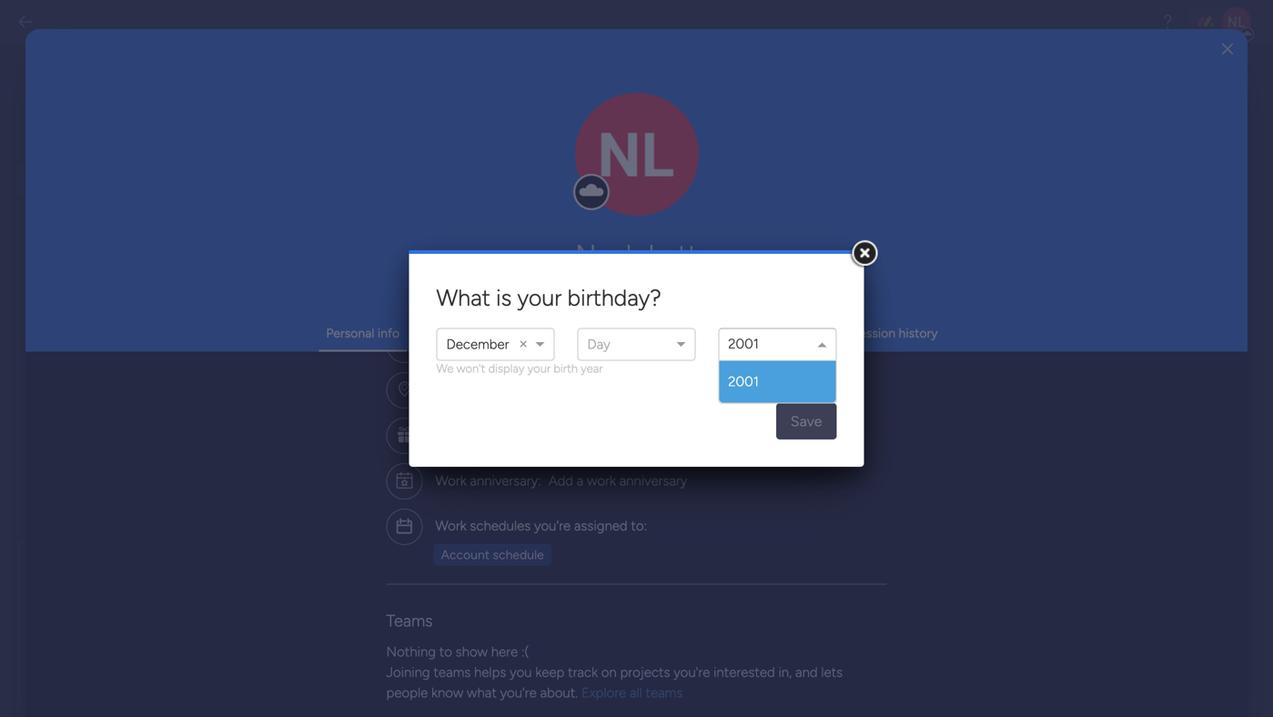 Task type: describe. For each thing, give the bounding box(es) containing it.
timeline,
[[443, 177, 491, 193]]

for
[[616, 649, 633, 665]]

0 vertical spatial file
[[559, 546, 581, 566]]

notifications
[[754, 326, 828, 341]]

work for work schedule
[[488, 87, 524, 106]]

a right for on the left bottom of page
[[636, 649, 642, 665]]

attached
[[399, 649, 450, 665]]

birthday?
[[568, 285, 662, 312]]

status
[[474, 326, 509, 341]]

boards.
[[381, 616, 423, 632]]

widget.
[[512, 336, 555, 351]]

updates
[[567, 649, 613, 665]]

zip
[[468, 597, 487, 612]]

export
[[682, 649, 719, 665]]

more
[[448, 690, 480, 707]]

display
[[489, 362, 525, 376]]

api
[[68, 331, 93, 350]]

learn more
[[411, 690, 480, 707]]

teams inside 'joining teams helps you keep track on projects you're interested in, and lets people know what you're about.'
[[434, 665, 471, 681]]

may
[[608, 316, 632, 332]]

timeline weekends
[[302, 270, 426, 288]]

you inside 'joining teams helps you keep track on projects you're interested in, and lets people know what you're about.'
[[510, 665, 532, 681]]

boards)
[[302, 597, 346, 612]]

work for work schedules you're assigned to:
[[436, 518, 467, 534]]

personal
[[326, 326, 375, 341]]

save
[[791, 413, 823, 430]]

weekends for timeline weekends
[[360, 270, 426, 288]]

weekends for hide weekends
[[360, 377, 417, 392]]

region
[[694, 326, 730, 341]]

anniversary
[[620, 473, 688, 489]]

hide weekends
[[330, 377, 417, 392]]

skype: add a skype number
[[436, 337, 609, 353]]

working status link
[[424, 326, 509, 341]]

set
[[350, 316, 368, 332]]

exclude
[[324, 649, 369, 665]]

keep
[[536, 665, 565, 681]]

0 vertical spatial account
[[373, 500, 454, 526]]

related
[[571, 158, 611, 173]]

present
[[449, 297, 492, 313]]

language and region link
[[611, 326, 730, 341]]

learn
[[411, 690, 445, 707]]

hide
[[330, 377, 357, 392]]

is
[[496, 285, 512, 312]]

in,
[[779, 665, 792, 681]]

show
[[330, 359, 362, 374]]

1 vertical spatial add
[[549, 473, 574, 489]]

teams button
[[387, 611, 433, 631]]

presentation
[[437, 316, 509, 332]]

export for export your whole account in a zip file (.zip)
[[302, 546, 351, 566]]

picker,
[[402, 177, 440, 193]]

faster
[[646, 649, 679, 665]]

year
[[581, 362, 603, 376]]

1 vertical spatial teams
[[646, 685, 683, 702]]

with
[[511, 597, 535, 612]]

any
[[539, 597, 559, 612]]

into
[[433, 597, 455, 612]]

those
[[346, 616, 378, 632]]

1 vertical spatial your
[[528, 362, 551, 376]]

of inside "change the first day of the week in the all date related places in the system (date picker, timeline, etc..)"
[[421, 158, 434, 173]]

the up etc..)
[[505, 158, 524, 173]]

work
[[587, 473, 616, 489]]

timeline
[[302, 270, 357, 288]]

2 vertical spatial your
[[355, 546, 387, 566]]

all inside "change the first day of the week in the all date related places in the system (date picker, timeline, etc..)"
[[527, 158, 539, 173]]

1 vertical spatial you're
[[674, 665, 711, 681]]

number
[[562, 337, 609, 353]]

password link
[[533, 326, 587, 341]]

might
[[613, 597, 646, 612]]

session
[[852, 326, 896, 341]]

learn more link
[[411, 689, 480, 709]]

anniversary:
[[470, 473, 542, 489]]

places
[[614, 158, 651, 173]]

will inside decide whether or not to present weekends on the timeline. this will set the default presentation mode, and users may change it from each timeline view or widget.
[[329, 316, 347, 332]]

account's
[[357, 578, 411, 593]]

won't
[[457, 362, 486, 376]]

close image
[[1223, 43, 1234, 56]]

and inside 'joining teams helps you keep track on projects you're interested in, and lets people know what you're about.'
[[796, 665, 818, 681]]

the down change
[[302, 177, 321, 193]]

lets
[[822, 665, 843, 681]]

in down schedules
[[504, 546, 517, 566]]

boards
[[414, 578, 453, 593]]

each
[[389, 336, 416, 351]]

session history link
[[852, 326, 938, 341]]

notifications link
[[754, 326, 828, 341]]

2 vertical spatial you're
[[500, 685, 537, 702]]

joining
[[387, 665, 430, 681]]

personal info link
[[326, 326, 400, 341]]

work for work anniversary: add a work anniversary
[[436, 473, 467, 489]]

be
[[371, 597, 385, 612]]

system
[[324, 177, 366, 193]]

whether
[[345, 297, 393, 313]]

in inside all of the account's boards (including shareable and private boards) will be packed into a zip file with any files you might have in those boards.
[[332, 616, 343, 632]]

the left week
[[437, 158, 456, 173]]

password
[[533, 326, 587, 341]]

here
[[491, 644, 518, 661]]

to left board
[[453, 649, 465, 665]]

file inside all of the account's boards (including shareable and private boards) will be packed into a zip file with any files you might have in those boards.
[[490, 597, 507, 612]]

export account data
[[302, 500, 503, 526]]

0 horizontal spatial or
[[396, 297, 408, 313]]

a left ×
[[512, 337, 518, 353]]

projects
[[621, 665, 671, 681]]

×
[[519, 334, 529, 353]]

export your whole account in a zip file (.zip)
[[302, 546, 621, 566]]

work anniversary: add a work anniversary
[[436, 473, 688, 489]]



Task type: locate. For each thing, give the bounding box(es) containing it.
1 vertical spatial work
[[436, 473, 467, 489]]

1 horizontal spatial will
[[349, 597, 368, 612]]

view
[[468, 336, 494, 351]]

your up account's
[[355, 546, 387, 566]]

0 vertical spatial of
[[421, 158, 434, 173]]

work up export your whole account in a zip file (.zip)
[[436, 518, 467, 534]]

2001 option
[[720, 361, 836, 403]]

the up boards)
[[335, 578, 354, 593]]

language and region
[[611, 326, 730, 341]]

0 vertical spatial teams
[[434, 665, 471, 681]]

1 vertical spatial will
[[349, 597, 368, 612]]

1 vertical spatial you
[[510, 665, 532, 681]]

to right not
[[433, 297, 445, 313]]

0 horizontal spatial add
[[483, 337, 508, 353]]

in right places
[[654, 158, 664, 173]]

we won't display your birth year
[[437, 362, 603, 376]]

day
[[398, 158, 418, 173]]

2001 list box
[[720, 361, 836, 403]]

0 horizontal spatial files
[[372, 649, 395, 665]]

exclude files attached to board columns & updates for a faster export
[[324, 649, 719, 665]]

in up etc..)
[[492, 158, 502, 173]]

0 vertical spatial add
[[483, 337, 508, 353]]

on inside decide whether or not to present weekends on the timeline. this will set the default presentation mode, and users may change it from each timeline view or widget.
[[556, 297, 570, 313]]

schedules
[[470, 518, 531, 534]]

1 horizontal spatial of
[[421, 158, 434, 173]]

0 horizontal spatial of
[[320, 578, 332, 593]]

your up mode,
[[518, 285, 562, 312]]

the up system
[[350, 158, 369, 173]]

the inside all of the account's boards (including shareable and private boards) will be packed into a zip file with any files you might have in those boards.
[[335, 578, 354, 593]]

noah lott
[[576, 239, 698, 271]]

add left work
[[549, 473, 574, 489]]

files
[[562, 597, 585, 612], [372, 649, 395, 665]]

1 horizontal spatial you
[[588, 597, 610, 612]]

of inside all of the account's boards (including shareable and private boards) will be packed into a zip file with any files you might have in those boards.
[[320, 578, 332, 593]]

and inside decide whether or not to present weekends on the timeline. this will set the default presentation mode, and users may change it from each timeline view or widget.
[[551, 316, 572, 332]]

work schedules you're assigned to:
[[436, 518, 648, 534]]

api button
[[18, 323, 229, 358]]

timeline
[[419, 336, 465, 351]]

2 export from the top
[[302, 546, 351, 566]]

weekends down show weekends
[[360, 377, 417, 392]]

noah lott button
[[387, 239, 887, 271]]

1 vertical spatial file
[[490, 597, 507, 612]]

0 vertical spatial will
[[329, 316, 347, 332]]

first
[[372, 158, 395, 173]]

session history
[[852, 326, 938, 341]]

files right any
[[562, 597, 585, 612]]

the up users
[[573, 297, 592, 313]]

december
[[447, 336, 509, 353]]

and right in,
[[796, 665, 818, 681]]

not
[[411, 297, 430, 313]]

what
[[467, 685, 497, 702]]

what is your birthday?
[[437, 285, 662, 312]]

1 vertical spatial of
[[320, 578, 332, 593]]

weekends up mode,
[[495, 297, 553, 313]]

0 vertical spatial files
[[562, 597, 585, 612]]

timeline.
[[595, 297, 643, 313]]

:(
[[522, 644, 530, 661]]

show weekends
[[330, 359, 422, 374]]

0 horizontal spatial file
[[490, 597, 507, 612]]

weekends for show weekends
[[365, 359, 422, 374]]

work left schedule
[[488, 87, 524, 106]]

file right the zip
[[559, 546, 581, 566]]

0 horizontal spatial will
[[329, 316, 347, 332]]

the up from
[[371, 316, 390, 332]]

users
[[575, 316, 605, 332]]

admin
[[619, 282, 655, 297]]

export for export account data
[[302, 500, 368, 526]]

columns
[[504, 649, 553, 665]]

nothing
[[387, 644, 436, 661]]

None field
[[729, 329, 762, 363]]

to:
[[631, 518, 648, 534]]

1 vertical spatial on
[[602, 665, 617, 681]]

shareable
[[516, 578, 572, 593]]

it
[[348, 336, 355, 351]]

0 vertical spatial work
[[488, 87, 524, 106]]

and down what is your birthday?
[[551, 316, 572, 332]]

date
[[542, 158, 568, 173]]

2 vertical spatial work
[[436, 518, 467, 534]]

this
[[302, 316, 325, 332]]

packed
[[388, 597, 430, 612]]

on up password "link"
[[556, 297, 570, 313]]

1 horizontal spatial teams
[[646, 685, 683, 702]]

all left date
[[527, 158, 539, 173]]

to left "show"
[[440, 644, 453, 661]]

files inside all of the account's boards (including shareable and private boards) will be packed into a zip file with any files you might have in those boards.
[[562, 597, 585, 612]]

1 horizontal spatial or
[[498, 336, 509, 351]]

account
[[373, 500, 454, 526], [440, 546, 500, 566]]

working status
[[424, 326, 509, 341]]

1 horizontal spatial file
[[559, 546, 581, 566]]

of right "day"
[[421, 158, 434, 173]]

0 horizontal spatial teams
[[434, 665, 471, 681]]

info
[[378, 326, 400, 341]]

zip
[[533, 546, 555, 566]]

skype:
[[436, 337, 476, 353]]

0 vertical spatial export
[[302, 500, 368, 526]]

on inside 'joining teams helps you keep track on projects you're interested in, and lets people know what you're about.'
[[602, 665, 617, 681]]

(.zip)
[[585, 546, 621, 566]]

all
[[527, 158, 539, 173], [630, 685, 643, 702]]

and
[[551, 316, 572, 332], [670, 326, 691, 341], [576, 578, 597, 593], [796, 665, 818, 681]]

interested
[[714, 665, 776, 681]]

or left ×
[[498, 336, 509, 351]]

will
[[329, 316, 347, 332], [349, 597, 368, 612]]

files up joining
[[372, 649, 395, 665]]

people
[[387, 685, 428, 702]]

know
[[432, 685, 464, 702]]

change the first day of the week in the all date related places in the system (date picker, timeline, etc..)
[[302, 158, 664, 193]]

day
[[588, 336, 611, 353]]

0 vertical spatial on
[[556, 297, 570, 313]]

all down projects
[[630, 685, 643, 702]]

(including
[[456, 578, 513, 593]]

will inside all of the account's boards (including shareable and private boards) will be packed into a zip file with any files you might have in those boards.
[[349, 597, 368, 612]]

add up display
[[483, 337, 508, 353]]

to
[[433, 297, 445, 313], [440, 644, 453, 661], [453, 649, 465, 665]]

teams down projects
[[646, 685, 683, 702]]

schedule
[[528, 87, 590, 106]]

a left the zip
[[521, 546, 529, 566]]

0 horizontal spatial all
[[527, 158, 539, 173]]

file right zip
[[490, 597, 507, 612]]

beta
[[605, 89, 631, 105]]

you're
[[535, 518, 571, 534], [674, 665, 711, 681], [500, 685, 537, 702]]

teams up the "know"
[[434, 665, 471, 681]]

0 vertical spatial you're
[[535, 518, 571, 534]]

you're up the zip
[[535, 518, 571, 534]]

0 vertical spatial all
[[527, 158, 539, 173]]

help image
[[1159, 13, 1177, 31]]

week
[[459, 158, 489, 173]]

you're down export
[[674, 665, 711, 681]]

1 horizontal spatial on
[[602, 665, 617, 681]]

you
[[588, 597, 610, 612], [510, 665, 532, 681]]

your down "skype"
[[528, 362, 551, 376]]

decide whether or not to present weekends on the timeline. this will set the default presentation mode, and users may change it from each timeline view or widget.
[[302, 297, 643, 351]]

skype
[[522, 337, 559, 353]]

a left work
[[577, 473, 584, 489]]

0 vertical spatial or
[[396, 297, 408, 313]]

on up explore
[[602, 665, 617, 681]]

december option
[[447, 336, 509, 353]]

language
[[611, 326, 667, 341]]

1 vertical spatial all
[[630, 685, 643, 702]]

and inside all of the account's boards (including shareable and private boards) will be packed into a zip file with any files you might have in those boards.
[[576, 578, 597, 593]]

will up those
[[349, 597, 368, 612]]

or left not
[[396, 297, 408, 313]]

1 horizontal spatial files
[[562, 597, 585, 612]]

the
[[350, 158, 369, 173], [437, 158, 456, 173], [505, 158, 524, 173], [302, 177, 321, 193], [573, 297, 592, 313], [371, 316, 390, 332], [335, 578, 354, 593]]

board
[[468, 649, 501, 665]]

&
[[556, 649, 564, 665]]

you down private
[[588, 597, 610, 612]]

helps
[[474, 665, 507, 681]]

your
[[518, 285, 562, 312], [528, 362, 551, 376], [355, 546, 387, 566]]

you inside all of the account's boards (including shareable and private boards) will be packed into a zip file with any files you might have in those boards.
[[588, 597, 610, 612]]

show
[[456, 644, 488, 661]]

of right all on the bottom of page
[[320, 578, 332, 593]]

account up whole
[[373, 500, 454, 526]]

change
[[302, 336, 344, 351]]

working
[[424, 326, 471, 341]]

and left the region
[[670, 326, 691, 341]]

account up the (including
[[440, 546, 500, 566]]

you down exclude files attached to board columns & updates for a faster export
[[510, 665, 532, 681]]

a left zip
[[458, 597, 465, 612]]

will left set
[[329, 316, 347, 332]]

1 export from the top
[[302, 500, 368, 526]]

explore
[[582, 685, 627, 702]]

default
[[393, 316, 433, 332]]

a inside all of the account's boards (including shareable and private boards) will be packed into a zip file with any files you might have in those boards.
[[458, 597, 465, 612]]

1 vertical spatial or
[[498, 336, 509, 351]]

you're down helps
[[500, 685, 537, 702]]

1 vertical spatial export
[[302, 546, 351, 566]]

work up data
[[436, 473, 467, 489]]

weekends up whether
[[360, 270, 426, 288]]

whole
[[391, 546, 435, 566]]

on
[[556, 297, 570, 313], [602, 665, 617, 681]]

save button
[[777, 403, 837, 440]]

0 vertical spatial you
[[588, 597, 610, 612]]

0 vertical spatial your
[[518, 285, 562, 312]]

mode,
[[512, 316, 548, 332]]

in right have
[[332, 616, 343, 632]]

explore all teams link
[[582, 685, 683, 702]]

assigned
[[575, 518, 628, 534]]

0 horizontal spatial you
[[510, 665, 532, 681]]

lott
[[648, 239, 698, 271]]

weekends down each
[[365, 359, 422, 374]]

0 horizontal spatial on
[[556, 297, 570, 313]]

1 vertical spatial files
[[372, 649, 395, 665]]

to inside decide whether or not to present weekends on the timeline. this will set the default presentation mode, and users may change it from each timeline view or widget.
[[433, 297, 445, 313]]

of
[[421, 158, 434, 173], [320, 578, 332, 593]]

noah lott image
[[1223, 7, 1252, 36]]

1 horizontal spatial add
[[549, 473, 574, 489]]

nothing to show here :(
[[387, 644, 530, 661]]

1 vertical spatial account
[[440, 546, 500, 566]]

weekends inside decide whether or not to present weekends on the timeline. this will set the default presentation mode, and users may change it from each timeline view or widget.
[[495, 297, 553, 313]]

1 horizontal spatial all
[[630, 685, 643, 702]]

back to workspace image
[[16, 13, 35, 31]]

and left private
[[576, 578, 597, 593]]

a
[[512, 337, 518, 353], [577, 473, 584, 489], [521, 546, 529, 566], [458, 597, 465, 612], [636, 649, 642, 665]]



Task type: vqa. For each thing, say whether or not it's contained in the screenshot.
topmost you
yes



